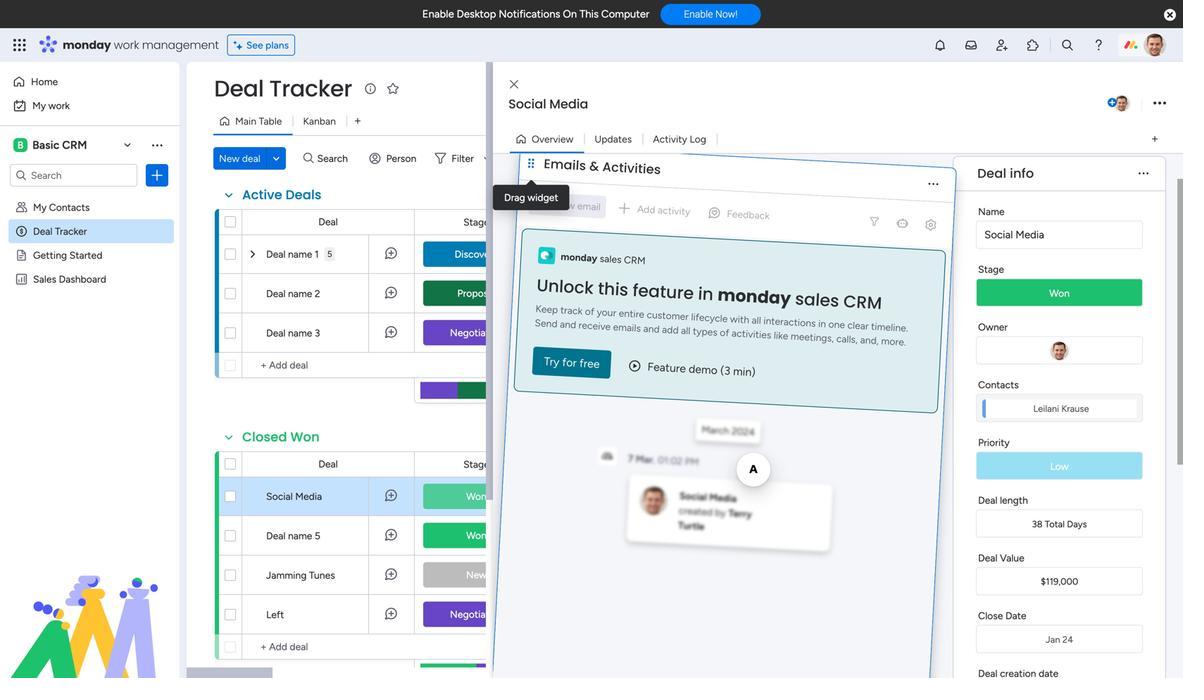 Task type: vqa. For each thing, say whether or not it's contained in the screenshot.
READ for Read the profile information of the users in your account
no



Task type: locate. For each thing, give the bounding box(es) containing it.
2 horizontal spatial social
[[985, 229, 1013, 241]]

0 horizontal spatial contacts
[[49, 201, 90, 213]]

public board image
[[15, 249, 28, 262]]

deals
[[286, 186, 322, 204]]

1 vertical spatial new
[[466, 569, 487, 581]]

2 negotiation from the top
[[450, 608, 503, 620]]

Emails & Activities field
[[540, 155, 665, 179]]

1 horizontal spatial add view image
[[1152, 134, 1158, 144]]

5 button
[[324, 235, 335, 274]]

close image
[[510, 79, 518, 90]]

desktop
[[457, 8, 496, 20]]

monday
[[63, 37, 111, 53]]

0 horizontal spatial deal tracker
[[33, 225, 87, 237]]

name left 3
[[288, 327, 312, 339]]

2 enable from the left
[[684, 8, 713, 20]]

media up overview
[[549, 95, 588, 113]]

name left "1"
[[288, 248, 312, 260]]

search everything image
[[1061, 38, 1075, 52]]

enable for enable desktop notifications on this computer
[[422, 8, 454, 20]]

negotiation for deal name 3
[[450, 327, 503, 339]]

info
[[1010, 164, 1034, 182]]

my contacts
[[33, 201, 90, 213]]

0 horizontal spatial dapulse drag handle 3 image
[[528, 158, 534, 168]]

2 horizontal spatial media
[[1016, 229, 1044, 241]]

new deal
[[219, 152, 260, 164]]

dapulse drag handle 3 image for info
[[962, 168, 968, 179]]

terry turtle image left options image
[[1113, 94, 1131, 113]]

name
[[288, 248, 312, 260], [288, 288, 312, 300], [288, 327, 312, 339], [288, 530, 312, 542]]

my work link
[[8, 94, 171, 117]]

0 vertical spatial stage field
[[460, 214, 493, 230]]

1 horizontal spatial new
[[466, 569, 487, 581]]

social media down "name"
[[985, 229, 1044, 241]]

0 vertical spatial media
[[549, 95, 588, 113]]

Search field
[[314, 149, 356, 168]]

add view image down options image
[[1152, 134, 1158, 144]]

1 enable from the left
[[422, 8, 454, 20]]

name left 2
[[288, 288, 312, 300]]

help image
[[1092, 38, 1106, 52]]

tracker
[[269, 73, 352, 104], [55, 225, 87, 237]]

notifications image
[[933, 38, 947, 52]]

dapulse drag handle 3 image left deal info field
[[962, 168, 968, 179]]

work down home
[[48, 100, 70, 112]]

add view image right kanban button
[[355, 116, 361, 126]]

0 horizontal spatial new
[[219, 152, 240, 164]]

Closed Won field
[[239, 428, 323, 446]]

deal up getting
[[33, 225, 52, 237]]

deal
[[214, 73, 264, 104], [978, 164, 1007, 182], [318, 216, 338, 228], [33, 225, 52, 237], [266, 248, 286, 260], [266, 288, 286, 300], [266, 327, 286, 339], [318, 458, 338, 470], [978, 494, 998, 506], [266, 530, 286, 542], [978, 552, 998, 564]]

Active Deals field
[[239, 186, 325, 204]]

1 vertical spatial my
[[33, 201, 47, 213]]

notifications
[[499, 8, 560, 20]]

4 name from the top
[[288, 530, 312, 542]]

contacts up priority
[[978, 379, 1019, 391]]

deal
[[242, 152, 260, 164]]

2 horizontal spatial social media
[[985, 229, 1044, 241]]

social media up overview button
[[508, 95, 588, 113]]

0 vertical spatial 5
[[327, 249, 332, 259]]

1 horizontal spatial work
[[114, 37, 139, 53]]

2 stage field from the top
[[460, 457, 493, 472]]

my down search in workspace field
[[33, 201, 47, 213]]

Deal info field
[[974, 164, 1038, 183]]

0 vertical spatial terry turtle image
[[1144, 34, 1166, 56]]

0 vertical spatial social
[[508, 95, 546, 113]]

emails
[[543, 155, 587, 175]]

dapulse drag handle 3 image
[[528, 158, 534, 168], [962, 168, 968, 179]]

deal length 38 total days
[[978, 494, 1087, 530]]

1 vertical spatial contacts
[[978, 379, 1019, 391]]

0 horizontal spatial add view image
[[355, 116, 361, 126]]

1 horizontal spatial tracker
[[269, 73, 352, 104]]

1 vertical spatial negotiation
[[450, 608, 503, 620]]

contacts down search in workspace field
[[49, 201, 90, 213]]

social up deal name 5 at the left of the page
[[266, 491, 293, 502]]

social down "name"
[[985, 229, 1013, 241]]

0 horizontal spatial 5
[[315, 530, 320, 542]]

1 horizontal spatial contacts
[[978, 379, 1019, 391]]

1 vertical spatial stage field
[[460, 457, 493, 472]]

workspace image
[[13, 137, 27, 153]]

main table
[[235, 115, 282, 127]]

1 horizontal spatial media
[[549, 95, 588, 113]]

won
[[1049, 287, 1070, 299], [290, 428, 320, 446], [466, 491, 487, 502], [466, 530, 487, 542]]

1 name from the top
[[288, 248, 312, 260]]

leilani krause
[[1033, 403, 1089, 414]]

2 vertical spatial social
[[266, 491, 293, 502]]

jan
[[1046, 634, 1060, 645]]

1 vertical spatial terry turtle image
[[1113, 94, 1131, 113]]

0 horizontal spatial tracker
[[55, 225, 87, 237]]

5 up tunes
[[315, 530, 320, 542]]

enable left "now!"
[[684, 8, 713, 20]]

home link
[[8, 70, 171, 93]]

priority
[[978, 437, 1010, 449]]

tracker up kanban
[[269, 73, 352, 104]]

monday marketplace image
[[1026, 38, 1040, 52]]

new for new deal
[[219, 152, 240, 164]]

social media up deal name 5 at the left of the page
[[266, 491, 322, 502]]

deal tracker up table
[[214, 73, 352, 104]]

negotiation
[[450, 327, 503, 339], [450, 608, 503, 620]]

1 horizontal spatial social
[[508, 95, 546, 113]]

more dots image
[[928, 179, 939, 190]]

deal up jamming
[[266, 530, 286, 542]]

1 vertical spatial add view image
[[1152, 134, 1158, 144]]

0 vertical spatial new
[[219, 152, 240, 164]]

home option
[[8, 70, 171, 93]]

name for 2
[[288, 288, 312, 300]]

0 horizontal spatial enable
[[422, 8, 454, 20]]

low
[[1050, 461, 1069, 473]]

work right monday
[[114, 37, 139, 53]]

1 stage field from the top
[[460, 214, 493, 230]]

dapulse drag handle 3 image down overview button
[[528, 158, 534, 168]]

add view image
[[355, 116, 361, 126], [1152, 134, 1158, 144]]

v2 search image
[[303, 151, 314, 166]]

now!
[[715, 8, 738, 20]]

help
[[1123, 642, 1149, 657]]

name up 'jamming tunes'
[[288, 530, 312, 542]]

1 horizontal spatial dapulse drag handle 3 image
[[962, 168, 968, 179]]

crm
[[62, 138, 87, 152]]

1 vertical spatial work
[[48, 100, 70, 112]]

5 inside button
[[327, 249, 332, 259]]

0 vertical spatial contacts
[[49, 201, 90, 213]]

owner
[[978, 321, 1008, 333]]

terry turtle image
[[1144, 34, 1166, 56], [1113, 94, 1131, 113]]

Search in workspace field
[[30, 167, 118, 183]]

deal inside field
[[978, 164, 1007, 182]]

0 vertical spatial add view image
[[355, 116, 361, 126]]

media
[[549, 95, 588, 113], [1016, 229, 1044, 241], [295, 491, 322, 502]]

option
[[0, 195, 180, 198]]

see plans
[[246, 39, 289, 51]]

widget
[[528, 192, 558, 204]]

1 horizontal spatial 5
[[327, 249, 332, 259]]

5 right "1"
[[327, 249, 332, 259]]

terry turtle image down dapulse close icon
[[1144, 34, 1166, 56]]

my work
[[32, 100, 70, 112]]

management
[[142, 37, 219, 53]]

Stage field
[[460, 214, 493, 230], [460, 457, 493, 472]]

0 vertical spatial stage
[[463, 216, 489, 228]]

deal inside 'deal length 38 total days'
[[978, 494, 998, 506]]

5
[[327, 249, 332, 259], [315, 530, 320, 542]]

2 vertical spatial social media
[[266, 491, 322, 502]]

1 negotiation from the top
[[450, 327, 503, 339]]

0 horizontal spatial work
[[48, 100, 70, 112]]

date
[[1006, 610, 1026, 622]]

enable inside button
[[684, 8, 713, 20]]

0 vertical spatial deal tracker
[[214, 73, 352, 104]]

social media
[[508, 95, 588, 113], [985, 229, 1044, 241], [266, 491, 322, 502]]

3 name from the top
[[288, 327, 312, 339]]

activity log button
[[642, 128, 717, 150]]

tracker up "getting started"
[[55, 225, 87, 237]]

emails & activities
[[543, 155, 661, 179]]

social media inside field
[[508, 95, 588, 113]]

dapulse drag 2 image
[[495, 355, 500, 370]]

help button
[[1111, 638, 1161, 661]]

1 horizontal spatial enable
[[684, 8, 713, 20]]

angle down image
[[273, 153, 280, 164]]

new for new
[[466, 569, 487, 581]]

stage
[[463, 216, 489, 228], [978, 263, 1004, 275], [463, 458, 489, 470]]

0 vertical spatial work
[[114, 37, 139, 53]]

social down close image
[[508, 95, 546, 113]]

work
[[114, 37, 139, 53], [48, 100, 70, 112]]

contacts
[[49, 201, 90, 213], [978, 379, 1019, 391]]

jan 24
[[1046, 634, 1073, 645]]

0 horizontal spatial social media
[[266, 491, 322, 502]]

deal left "1"
[[266, 248, 286, 260]]

deal tracker down my contacts at the top
[[33, 225, 87, 237]]

deal left 3
[[266, 327, 286, 339]]

new inside button
[[219, 152, 240, 164]]

see
[[246, 39, 263, 51]]

deal left info
[[978, 164, 1007, 182]]

lottie animation image
[[0, 536, 180, 678]]

invite members image
[[995, 38, 1009, 52]]

enable left desktop
[[422, 8, 454, 20]]

1 vertical spatial 5
[[315, 530, 320, 542]]

list box
[[0, 193, 180, 481]]

deal tracker
[[214, 73, 352, 104], [33, 225, 87, 237]]

filter
[[452, 152, 474, 164]]

2 vertical spatial media
[[295, 491, 322, 502]]

my down home
[[32, 100, 46, 112]]

38
[[1032, 519, 1043, 530]]

main table button
[[213, 110, 293, 132]]

work inside 'my work' option
[[48, 100, 70, 112]]

2 name from the top
[[288, 288, 312, 300]]

monday work management
[[63, 37, 219, 53]]

list box containing my contacts
[[0, 193, 180, 481]]

media up deal name 5 at the left of the page
[[295, 491, 322, 502]]

days
[[1067, 519, 1087, 530]]

2 vertical spatial stage
[[463, 458, 489, 470]]

deal left length
[[978, 494, 998, 506]]

my work option
[[8, 94, 171, 117]]

0 vertical spatial social media
[[508, 95, 588, 113]]

0 vertical spatial my
[[32, 100, 46, 112]]

activities
[[602, 158, 661, 179]]

1 horizontal spatial social media
[[508, 95, 588, 113]]

updates button
[[584, 128, 642, 150]]

0 vertical spatial negotiation
[[450, 327, 503, 339]]

length
[[1000, 494, 1028, 506]]

started
[[69, 249, 102, 261]]

my inside option
[[32, 100, 46, 112]]

media down info
[[1016, 229, 1044, 241]]

kanban button
[[293, 110, 346, 132]]

getting
[[33, 249, 67, 261]]

new
[[219, 152, 240, 164], [466, 569, 487, 581]]



Task type: describe. For each thing, give the bounding box(es) containing it.
deal left 2
[[266, 288, 286, 300]]

1 horizontal spatial deal tracker
[[214, 73, 352, 104]]

Deal Tracker field
[[211, 73, 356, 104]]

active deals
[[242, 186, 322, 204]]

deal name 3
[[266, 327, 320, 339]]

0 horizontal spatial social
[[266, 491, 293, 502]]

stage for deals
[[463, 216, 489, 228]]

overview button
[[510, 128, 584, 150]]

drag
[[504, 192, 525, 204]]

won inside field
[[290, 428, 320, 446]]

workspace selection element
[[13, 137, 89, 154]]

leilani
[[1033, 403, 1059, 414]]

person button
[[364, 147, 425, 170]]

2
[[315, 288, 320, 300]]

name for 1
[[288, 248, 312, 260]]

overview
[[532, 133, 573, 145]]

table
[[259, 115, 282, 127]]

stage for won
[[463, 458, 489, 470]]

arrow down image
[[479, 150, 496, 167]]

drag widget
[[504, 192, 558, 204]]

enable now! button
[[661, 4, 761, 25]]

Social Media field
[[505, 95, 1105, 113]]

negotiation for left
[[450, 608, 503, 620]]

1 vertical spatial social
[[985, 229, 1013, 241]]

log
[[690, 133, 706, 145]]

deal name 2
[[266, 288, 320, 300]]

deal info
[[978, 164, 1034, 182]]

sales dashboard
[[33, 273, 106, 285]]

getting started
[[33, 249, 102, 261]]

stage field for active deals
[[460, 214, 493, 230]]

enable desktop notifications on this computer
[[422, 8, 649, 20]]

social inside field
[[508, 95, 546, 113]]

0 horizontal spatial media
[[295, 491, 322, 502]]

close
[[978, 610, 1003, 622]]

0 horizontal spatial terry turtle image
[[1113, 94, 1131, 113]]

options image
[[150, 168, 164, 182]]

sales
[[33, 273, 56, 285]]

jamming
[[266, 569, 307, 581]]

discovery
[[455, 248, 498, 260]]

deal name 1
[[266, 248, 319, 260]]

+ Add deal text field
[[249, 357, 408, 374]]

work for monday
[[114, 37, 139, 53]]

0 vertical spatial tracker
[[269, 73, 352, 104]]

deal down closed won field
[[318, 458, 338, 470]]

name for 5
[[288, 530, 312, 542]]

home
[[31, 76, 58, 88]]

dashboard
[[59, 273, 106, 285]]

add to favorites image
[[386, 81, 400, 95]]

deal inside list box
[[33, 225, 52, 237]]

plans
[[266, 39, 289, 51]]

deal left value
[[978, 552, 998, 564]]

closed won
[[242, 428, 320, 446]]

this
[[580, 8, 599, 20]]

closed
[[242, 428, 287, 446]]

1 vertical spatial deal tracker
[[33, 225, 87, 237]]

krause
[[1061, 403, 1089, 414]]

close date
[[978, 610, 1026, 622]]

select product image
[[13, 38, 27, 52]]

kanban
[[303, 115, 336, 127]]

left
[[266, 609, 284, 621]]

&
[[589, 157, 600, 176]]

deal up main
[[214, 73, 264, 104]]

person
[[386, 152, 416, 164]]

deal up the 5 button
[[318, 216, 338, 228]]

new deal button
[[213, 147, 266, 170]]

dapulse close image
[[1164, 8, 1176, 23]]

options image
[[1154, 94, 1166, 113]]

1 vertical spatial media
[[1016, 229, 1044, 241]]

updates
[[595, 133, 632, 145]]

+ Add deal text field
[[249, 639, 408, 656]]

my for my contacts
[[33, 201, 47, 213]]

b
[[17, 139, 23, 151]]

activity
[[653, 133, 687, 145]]

filter button
[[429, 147, 496, 170]]

total
[[1045, 519, 1065, 530]]

work for my
[[48, 100, 70, 112]]

1 horizontal spatial terry turtle image
[[1144, 34, 1166, 56]]

name
[[978, 206, 1005, 218]]

3
[[315, 327, 320, 339]]

basic
[[32, 138, 59, 152]]

jamming tunes
[[266, 569, 335, 581]]

show board description image
[[362, 82, 379, 96]]

1 vertical spatial tracker
[[55, 225, 87, 237]]

stage field for closed won
[[460, 457, 493, 472]]

1 vertical spatial stage
[[978, 263, 1004, 275]]

deal name 5
[[266, 530, 320, 542]]

value
[[1000, 552, 1025, 564]]

more dots image
[[1139, 168, 1149, 179]]

see plans button
[[227, 35, 295, 56]]

workspace options image
[[150, 138, 164, 152]]

main
[[235, 115, 256, 127]]

deal value
[[978, 552, 1025, 564]]

lottie animation element
[[0, 536, 180, 678]]

name for 3
[[288, 327, 312, 339]]

media inside field
[[549, 95, 588, 113]]

my for my work
[[32, 100, 46, 112]]

enable now!
[[684, 8, 738, 20]]

1
[[315, 248, 319, 260]]

public dashboard image
[[15, 273, 28, 286]]

1 vertical spatial social media
[[985, 229, 1044, 241]]

tunes
[[309, 569, 335, 581]]

update feed image
[[964, 38, 978, 52]]

on
[[563, 8, 577, 20]]

computer
[[601, 8, 649, 20]]

basic crm
[[32, 138, 87, 152]]

dapulse drag handle 3 image for &
[[528, 158, 534, 168]]

dapulse addbtn image
[[1108, 99, 1117, 108]]

enable for enable now!
[[684, 8, 713, 20]]

active
[[242, 186, 282, 204]]

proposal
[[457, 287, 495, 299]]

$119,000
[[1041, 576, 1078, 587]]

24
[[1062, 634, 1073, 645]]



